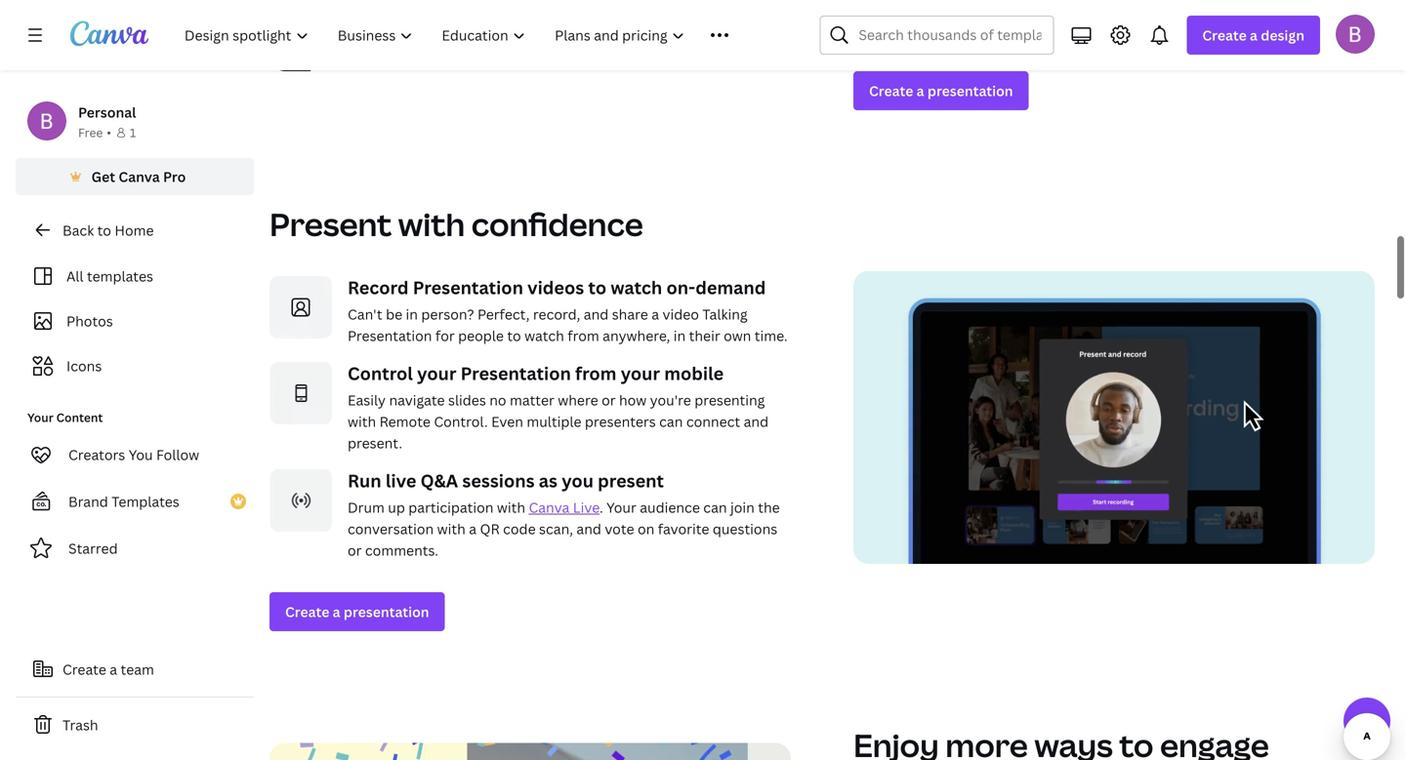 Task type: describe. For each thing, give the bounding box(es) containing it.
0 horizontal spatial in
[[406, 305, 418, 323]]

demand
[[696, 276, 766, 300]]

1 vertical spatial canva
[[529, 498, 570, 517]]

follow
[[156, 446, 199, 464]]

brand templates
[[68, 493, 179, 511]]

control your presentation from your mobile easily navigate slides no matter where or how you're presenting with remote control. even multiple presenters can connect and present.
[[348, 362, 769, 452]]

your inside . your audience can join the conversation with a qr code scan, and vote on favorite questions or comments.
[[607, 498, 637, 517]]

create a design
[[1203, 26, 1305, 44]]

edit
[[973, 0, 999, 17]]

can't
[[348, 305, 382, 323]]

scan,
[[539, 520, 573, 538]]

back
[[63, 221, 94, 240]]

code
[[503, 520, 536, 538]]

create inside create a design dropdown button
[[1203, 26, 1247, 44]]

icons link
[[27, 348, 242, 385]]

no
[[489, 391, 506, 409]]

record presentation videos to watch on-demand can't be in person? perfect, record, and share a video talking presentation for people to watch from anywhere, in their own time.
[[348, 276, 788, 345]]

on-
[[667, 276, 696, 300]]

audience
[[640, 498, 700, 517]]

where
[[558, 391, 598, 409]]

all
[[66, 267, 84, 286]]

0 horizontal spatial your
[[27, 410, 53, 426]]

perfect,
[[478, 305, 530, 323]]

device.
[[1255, 20, 1302, 38]]

canva live link
[[529, 498, 600, 517]]

slides inside the easily edit slides and present from anywhere using canva's presentation software, on any browser or mobile device.
[[1002, 0, 1040, 17]]

on inside . your audience can join the conversation with a qr code scan, and vote on favorite questions or comments.
[[638, 520, 655, 538]]

comments.
[[365, 541, 438, 560]]

you
[[129, 446, 153, 464]]

free •
[[78, 125, 111, 141]]

canva inside button
[[119, 167, 160, 186]]

talking
[[702, 305, 748, 323]]

can inside . your audience can join the conversation with a qr code scan, and vote on favorite questions or comments.
[[703, 498, 727, 517]]

create a team button
[[16, 650, 254, 689]]

all templates link
[[27, 258, 242, 295]]

Search search field
[[859, 17, 1041, 54]]

matter
[[510, 391, 555, 409]]

using
[[1229, 0, 1264, 17]]

home
[[115, 221, 154, 240]]

0 horizontal spatial create a presentation
[[285, 603, 429, 621]]

1 vertical spatial create a presentation link
[[270, 593, 445, 632]]

and inside control your presentation from your mobile easily navigate slides no matter where or how you're presenting with remote control. even multiple presenters can connect and present.
[[744, 412, 769, 431]]

remote
[[379, 412, 431, 431]]

qr
[[480, 520, 500, 538]]

with inside control your presentation from your mobile easily navigate slides no matter where or how you're presenting with remote control. even multiple presenters can connect and present.
[[348, 412, 376, 431]]

create a team
[[63, 661, 154, 679]]

•
[[107, 125, 111, 141]]

run
[[348, 469, 381, 493]]

for
[[435, 326, 455, 345]]

or inside . your audience can join the conversation with a qr code scan, and vote on favorite questions or comments.
[[348, 541, 362, 560]]

present with confidence
[[270, 203, 643, 245]]

and inside the easily edit slides and present from anywhere using canva's presentation software, on any browser or mobile device.
[[1044, 0, 1069, 17]]

the
[[758, 498, 780, 517]]

with up the code
[[497, 498, 525, 517]]

videos
[[528, 276, 584, 300]]

trash link
[[16, 706, 254, 745]]

back to home
[[63, 221, 154, 240]]

live
[[386, 469, 416, 493]]

from inside the easily edit slides and present from anywhere using canva's presentation software, on any browser or mobile device.
[[1126, 0, 1158, 17]]

can inside control your presentation from your mobile easily navigate slides no matter where or how you're presenting with remote control. even multiple presenters can connect and present.
[[659, 412, 683, 431]]

from inside record presentation videos to watch on-demand can't be in person? perfect, record, and share a video talking presentation for people to watch from anywhere, in their own time.
[[568, 326, 599, 345]]

get canva pro
[[91, 167, 186, 186]]

drum up participation with canva live
[[348, 498, 600, 517]]

questions
[[713, 520, 778, 538]]

a inside dropdown button
[[1250, 26, 1258, 44]]

up
[[388, 498, 405, 517]]

control.
[[434, 412, 488, 431]]

multiple
[[527, 412, 582, 431]]

photos link
[[27, 303, 242, 340]]

with up record
[[398, 203, 465, 245]]

present
[[270, 203, 392, 245]]

1
[[130, 125, 136, 141]]

design
[[1261, 26, 1305, 44]]

be
[[386, 305, 402, 323]]

templates
[[87, 267, 153, 286]]

brand templates link
[[16, 482, 254, 521]]

conversation
[[348, 520, 434, 538]]

browser
[[1131, 20, 1185, 38]]

anywhere,
[[603, 326, 670, 345]]

software,
[[1020, 20, 1081, 38]]

control
[[348, 362, 413, 386]]

your content
[[27, 410, 103, 426]]

1 vertical spatial presentation
[[928, 81, 1013, 100]]

1 horizontal spatial create a presentation
[[869, 81, 1013, 100]]

presentation inside the easily edit slides and present from anywhere using canva's presentation software, on any browser or mobile device.
[[932, 20, 1016, 38]]

content
[[56, 410, 103, 426]]

all templates
[[66, 267, 153, 286]]

presenters
[[585, 412, 656, 431]]

and inside . your audience can join the conversation with a qr code scan, and vote on favorite questions or comments.
[[577, 520, 601, 538]]

favorite
[[658, 520, 709, 538]]

icons
[[66, 357, 102, 375]]

a inside record presentation videos to watch on-demand can't be in person? perfect, record, and share a video talking presentation for people to watch from anywhere, in their own time.
[[652, 305, 659, 323]]

0 horizontal spatial to
[[97, 221, 111, 240]]

1 vertical spatial in
[[674, 326, 686, 345]]

record,
[[533, 305, 580, 323]]

presentation inside control your presentation from your mobile easily navigate slides no matter where or how you're presenting with remote control. even multiple presenters can connect and present.
[[461, 362, 571, 386]]

presenting
[[695, 391, 765, 409]]



Task type: vqa. For each thing, say whether or not it's contained in the screenshot.
"Record Presentation videos to watch on-demand" image
yes



Task type: locate. For each thing, give the bounding box(es) containing it.
record
[[348, 276, 409, 300]]

starred link
[[16, 529, 254, 568]]

1 horizontal spatial watch
[[611, 276, 662, 300]]

create inside the create a team button
[[63, 661, 106, 679]]

1 horizontal spatial create a presentation link
[[854, 71, 1029, 110]]

canva's
[[1267, 0, 1318, 17]]

your
[[417, 362, 456, 386], [621, 362, 660, 386]]

from inside control your presentation from your mobile easily navigate slides no matter where or how you're presenting with remote control. even multiple presenters can connect and present.
[[575, 362, 617, 386]]

0 vertical spatial in
[[406, 305, 418, 323]]

create a presentation
[[869, 81, 1013, 100], [285, 603, 429, 621]]

pro
[[163, 167, 186, 186]]

your up how
[[621, 362, 660, 386]]

and up software,
[[1044, 0, 1069, 17]]

1 vertical spatial from
[[568, 326, 599, 345]]

or down the 'conversation'
[[348, 541, 362, 560]]

you're
[[650, 391, 691, 409]]

preview of remote control feature on canva presentations image
[[270, 744, 791, 761]]

to
[[97, 221, 111, 240], [588, 276, 607, 300], [507, 326, 521, 345]]

0 vertical spatial on
[[1084, 20, 1101, 38]]

or inside control your presentation from your mobile easily navigate slides no matter where or how you're presenting with remote control. even multiple presenters can connect and present.
[[602, 391, 616, 409]]

on
[[1084, 20, 1101, 38], [638, 520, 655, 538]]

sessions
[[462, 469, 535, 493]]

mobile up "you're"
[[664, 362, 724, 386]]

to right videos
[[588, 276, 607, 300]]

1 horizontal spatial your
[[621, 362, 660, 386]]

1 horizontal spatial can
[[703, 498, 727, 517]]

2 vertical spatial presentation
[[461, 362, 571, 386]]

0 vertical spatial present
[[1072, 0, 1123, 17]]

bob builder image
[[1336, 14, 1375, 53]]

slides right edit
[[1002, 0, 1040, 17]]

with up present.
[[348, 412, 376, 431]]

even
[[491, 412, 523, 431]]

can left join
[[703, 498, 727, 517]]

1 vertical spatial presentation
[[348, 326, 432, 345]]

easily down control
[[348, 391, 386, 409]]

participation
[[408, 498, 494, 517]]

0 horizontal spatial on
[[638, 520, 655, 538]]

0 vertical spatial presentation
[[932, 20, 1016, 38]]

or down anywhere
[[1189, 20, 1203, 38]]

join
[[730, 498, 755, 517]]

present inside the easily edit slides and present from anywhere using canva's presentation software, on any browser or mobile device.
[[1072, 0, 1123, 17]]

to right 'back'
[[97, 221, 111, 240]]

on right vote
[[638, 520, 655, 538]]

or
[[1189, 20, 1203, 38], [602, 391, 616, 409], [348, 541, 362, 560]]

1 your from the left
[[417, 362, 456, 386]]

top level navigation element
[[172, 16, 773, 55], [172, 16, 773, 55]]

presentation down edit
[[932, 20, 1016, 38]]

1 vertical spatial slides
[[448, 391, 486, 409]]

mobile inside the easily edit slides and present from anywhere using canva's presentation software, on any browser or mobile device.
[[1206, 20, 1251, 38]]

1 horizontal spatial to
[[507, 326, 521, 345]]

watch
[[611, 276, 662, 300], [525, 326, 564, 345]]

0 horizontal spatial or
[[348, 541, 362, 560]]

0 vertical spatial presentation
[[413, 276, 523, 300]]

or left how
[[602, 391, 616, 409]]

create a presentation link
[[854, 71, 1029, 110], [270, 593, 445, 632]]

1 vertical spatial mobile
[[664, 362, 724, 386]]

1 vertical spatial create a presentation
[[285, 603, 429, 621]]

easily edit slides and present from anywhere using canva's presentation software, on any browser or mobile device.
[[932, 0, 1318, 38]]

mobile
[[1206, 20, 1251, 38], [664, 362, 724, 386]]

back to home link
[[16, 211, 254, 250]]

watch down "record,"
[[525, 326, 564, 345]]

from
[[1126, 0, 1158, 17], [568, 326, 599, 345], [575, 362, 617, 386]]

in down video
[[674, 326, 686, 345]]

and left "share"
[[584, 305, 609, 323]]

0 horizontal spatial can
[[659, 412, 683, 431]]

as
[[539, 469, 558, 493]]

1 vertical spatial on
[[638, 520, 655, 538]]

run live q&a sessions as you present image
[[270, 469, 332, 532]]

0 horizontal spatial canva
[[119, 167, 160, 186]]

with down participation
[[437, 520, 466, 538]]

video
[[663, 305, 699, 323]]

free
[[78, 125, 103, 141]]

q&a
[[421, 469, 458, 493]]

starred
[[68, 540, 118, 558]]

0 vertical spatial mobile
[[1206, 20, 1251, 38]]

collaborate, edit, and present on-the-go image
[[854, 0, 916, 32]]

control your presentation from your mobile image
[[270, 362, 332, 425]]

0 vertical spatial watch
[[611, 276, 662, 300]]

a
[[1250, 26, 1258, 44], [917, 81, 924, 100], [652, 305, 659, 323], [469, 520, 477, 538], [333, 603, 340, 621], [110, 661, 117, 679]]

vote
[[605, 520, 634, 538]]

trash
[[63, 716, 98, 735]]

and
[[1044, 0, 1069, 17], [584, 305, 609, 323], [744, 412, 769, 431], [577, 520, 601, 538]]

create a presentation down comments. on the bottom of page
[[285, 603, 429, 621]]

navigate
[[389, 391, 445, 409]]

1 vertical spatial your
[[607, 498, 637, 517]]

how
[[619, 391, 647, 409]]

0 vertical spatial easily
[[932, 0, 970, 17]]

person?
[[421, 305, 474, 323]]

slides up control.
[[448, 391, 486, 409]]

brand
[[68, 493, 108, 511]]

creators you follow
[[68, 446, 199, 464]]

you
[[562, 469, 594, 493]]

from down "record,"
[[568, 326, 599, 345]]

2 vertical spatial from
[[575, 362, 617, 386]]

0 horizontal spatial your
[[417, 362, 456, 386]]

personal
[[78, 103, 136, 122]]

1 horizontal spatial in
[[674, 326, 686, 345]]

on left any
[[1084, 20, 1101, 38]]

0 vertical spatial create a presentation link
[[854, 71, 1029, 110]]

your
[[27, 410, 53, 426], [607, 498, 637, 517]]

1 vertical spatial easily
[[348, 391, 386, 409]]

0 horizontal spatial mobile
[[664, 362, 724, 386]]

canva left pro in the top left of the page
[[119, 167, 160, 186]]

a inside button
[[110, 661, 117, 679]]

drum
[[348, 498, 385, 517]]

0 horizontal spatial watch
[[525, 326, 564, 345]]

1 vertical spatial watch
[[525, 326, 564, 345]]

mobile inside control your presentation from your mobile easily navigate slides no matter where or how you're presenting with remote control. even multiple presenters can connect and present.
[[664, 362, 724, 386]]

presentation up matter
[[461, 362, 571, 386]]

a inside . your audience can join the conversation with a qr code scan, and vote on favorite questions or comments.
[[469, 520, 477, 538]]

mobile down using
[[1206, 20, 1251, 38]]

present
[[1072, 0, 1123, 17], [598, 469, 664, 493]]

live
[[573, 498, 600, 517]]

templates
[[112, 493, 179, 511]]

your right .
[[607, 498, 637, 517]]

present up any
[[1072, 0, 1123, 17]]

can
[[659, 412, 683, 431], [703, 498, 727, 517]]

0 vertical spatial canva
[[119, 167, 160, 186]]

2 vertical spatial presentation
[[344, 603, 429, 621]]

0 horizontal spatial slides
[[448, 391, 486, 409]]

0 horizontal spatial present
[[598, 469, 664, 493]]

anywhere
[[1161, 0, 1225, 17]]

slides
[[1002, 0, 1040, 17], [448, 391, 486, 409]]

own
[[724, 326, 751, 345]]

2 horizontal spatial or
[[1189, 20, 1203, 38]]

create a presentation link down comments. on the bottom of page
[[270, 593, 445, 632]]

easily inside control your presentation from your mobile easily navigate slides no matter where or how you're presenting with remote control. even multiple presenters can connect and present.
[[348, 391, 386, 409]]

0 vertical spatial create a presentation
[[869, 81, 1013, 100]]

presentation up person?
[[413, 276, 523, 300]]

None search field
[[820, 16, 1054, 55]]

on inside the easily edit slides and present from anywhere using canva's presentation software, on any browser or mobile device.
[[1084, 20, 1101, 38]]

their
[[689, 326, 720, 345]]

record presentation videos to watch on-demand image
[[270, 276, 332, 339]]

1 horizontal spatial canva
[[529, 498, 570, 517]]

0 vertical spatial your
[[27, 410, 53, 426]]

with inside . your audience can join the conversation with a qr code scan, and vote on favorite questions or comments.
[[437, 520, 466, 538]]

present.
[[348, 434, 402, 452]]

and down live
[[577, 520, 601, 538]]

in
[[406, 305, 418, 323], [674, 326, 686, 345]]

your up navigate
[[417, 362, 456, 386]]

canva
[[119, 167, 160, 186], [529, 498, 570, 517]]

0 vertical spatial from
[[1126, 0, 1158, 17]]

2 your from the left
[[621, 362, 660, 386]]

0 vertical spatial slides
[[1002, 0, 1040, 17]]

create
[[1203, 26, 1247, 44], [869, 81, 913, 100], [285, 603, 329, 621], [63, 661, 106, 679]]

and inside record presentation videos to watch on-demand can't be in person? perfect, record, and share a video talking presentation for people to watch from anywhere, in their own time.
[[584, 305, 609, 323]]

watch up "share"
[[611, 276, 662, 300]]

creators
[[68, 446, 125, 464]]

1 horizontal spatial or
[[602, 391, 616, 409]]

2 vertical spatial to
[[507, 326, 521, 345]]

1 horizontal spatial your
[[607, 498, 637, 517]]

in right the be
[[406, 305, 418, 323]]

1 horizontal spatial mobile
[[1206, 20, 1251, 38]]

create a presentation down the search search box
[[869, 81, 1013, 100]]

0 vertical spatial to
[[97, 221, 111, 240]]

1 vertical spatial to
[[588, 276, 607, 300]]

team
[[121, 661, 154, 679]]

share
[[612, 305, 648, 323]]

0 horizontal spatial create a presentation link
[[270, 593, 445, 632]]

1 vertical spatial present
[[598, 469, 664, 493]]

your left content
[[27, 410, 53, 426]]

create a presentation link down the search search box
[[854, 71, 1029, 110]]

easily left edit
[[932, 0, 970, 17]]

presentation down the search search box
[[928, 81, 1013, 100]]

1 horizontal spatial easily
[[932, 0, 970, 17]]

1 horizontal spatial on
[[1084, 20, 1101, 38]]

1 vertical spatial or
[[602, 391, 616, 409]]

2 horizontal spatial to
[[588, 276, 607, 300]]

. your audience can join the conversation with a qr code scan, and vote on favorite questions or comments.
[[348, 498, 780, 560]]

easily inside the easily edit slides and present from anywhere using canva's presentation software, on any browser or mobile device.
[[932, 0, 970, 17]]

1 horizontal spatial slides
[[1002, 0, 1040, 17]]

creators you follow link
[[16, 436, 254, 475]]

slides inside control your presentation from your mobile easily navigate slides no matter where or how you're presenting with remote control. even multiple presenters can connect and present.
[[448, 391, 486, 409]]

connect
[[686, 412, 740, 431]]

presentation down comments. on the bottom of page
[[344, 603, 429, 621]]

presentation down the be
[[348, 326, 432, 345]]

can down "you're"
[[659, 412, 683, 431]]

get
[[91, 167, 115, 186]]

from up browser
[[1126, 0, 1158, 17]]

or inside the easily edit slides and present from anywhere using canva's presentation software, on any browser or mobile device.
[[1189, 20, 1203, 38]]

to down 'perfect,'
[[507, 326, 521, 345]]

from up where
[[575, 362, 617, 386]]

2 vertical spatial or
[[348, 541, 362, 560]]

1 vertical spatial can
[[703, 498, 727, 517]]

time.
[[755, 326, 788, 345]]

.
[[600, 498, 603, 517]]

presentation
[[932, 20, 1016, 38], [928, 81, 1013, 100], [344, 603, 429, 621]]

and down presenting
[[744, 412, 769, 431]]

0 vertical spatial can
[[659, 412, 683, 431]]

canva up the scan,
[[529, 498, 570, 517]]

present up .
[[598, 469, 664, 493]]

confidence
[[471, 203, 643, 245]]

1 horizontal spatial present
[[1072, 0, 1123, 17]]

0 vertical spatial or
[[1189, 20, 1203, 38]]

0 horizontal spatial easily
[[348, 391, 386, 409]]



